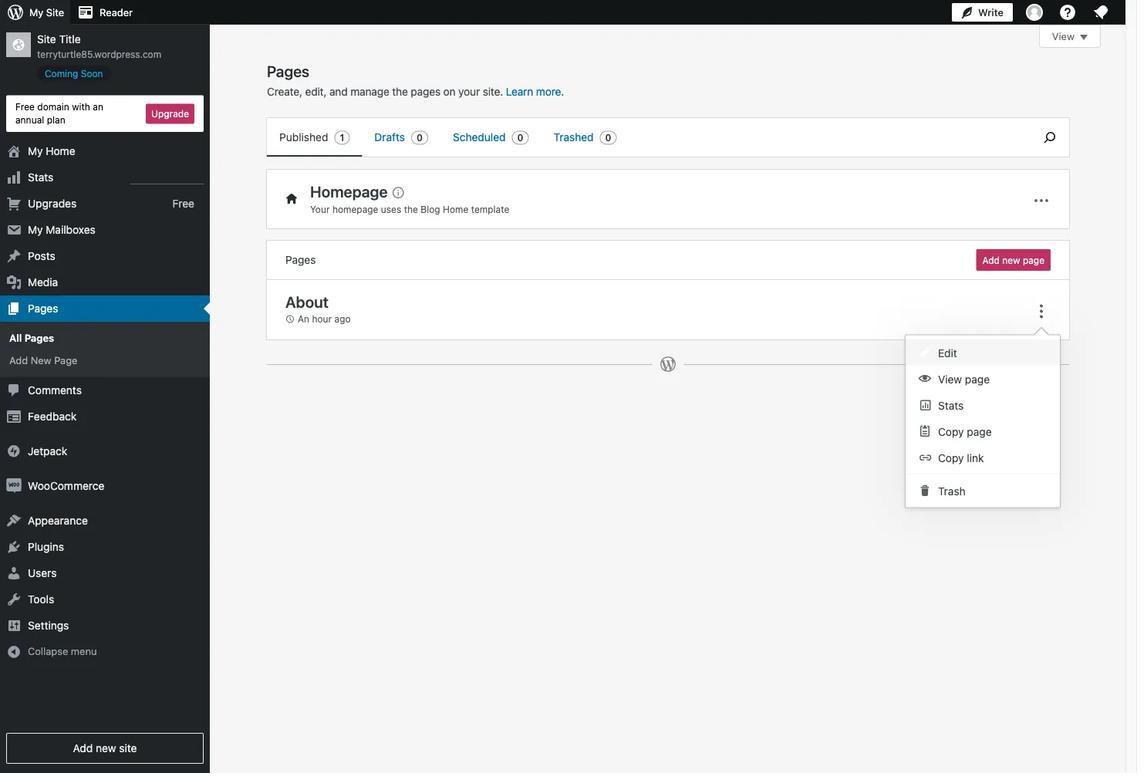 Task type: locate. For each thing, give the bounding box(es) containing it.
your
[[458, 85, 480, 98]]

img image left jetpack
[[6, 443, 22, 459]]

img image for jetpack
[[6, 443, 22, 459]]

upgrades
[[28, 197, 77, 210]]

pages link
[[0, 296, 210, 322]]

pages down the media
[[28, 302, 58, 315]]

1 horizontal spatial home
[[443, 203, 469, 214]]

view button
[[1039, 25, 1101, 48]]

homepage
[[332, 203, 378, 214]]

site left title
[[37, 33, 56, 46]]

new
[[31, 354, 51, 366]]

0 horizontal spatial free
[[15, 101, 35, 112]]

homepage link
[[310, 182, 411, 200]]

copy page link
[[906, 418, 1060, 444]]

1 vertical spatial img image
[[6, 478, 22, 493]]

page for view page
[[965, 373, 990, 385]]

1 horizontal spatial add
[[73, 742, 93, 755]]

2 copy from the top
[[938, 451, 964, 464]]

0 vertical spatial new
[[1002, 255, 1020, 265]]

home down annual plan
[[46, 145, 75, 157]]

page
[[1023, 255, 1045, 265], [965, 373, 990, 385], [967, 425, 992, 438]]

None search field
[[1031, 118, 1069, 157]]

menu containing edit
[[906, 335, 1060, 507]]

1 vertical spatial add
[[9, 354, 28, 366]]

new
[[1002, 255, 1020, 265], [96, 742, 116, 755]]

trashed
[[554, 131, 594, 144]]

copy
[[938, 425, 964, 438], [938, 451, 964, 464]]

img image inside woocommerce link
[[6, 478, 22, 493]]

0 horizontal spatial stats
[[28, 171, 53, 184]]

1 toggle menu image from the top
[[1032, 191, 1051, 210]]

2 vertical spatial add
[[73, 742, 93, 755]]

menu
[[267, 118, 1023, 157], [906, 335, 1060, 507]]

0 vertical spatial copy
[[938, 425, 964, 438]]

1 horizontal spatial view
[[1052, 30, 1075, 42]]

0 vertical spatial home
[[46, 145, 75, 157]]

3 0 from the left
[[605, 132, 611, 143]]

add inside add new page link
[[983, 255, 1000, 265]]

1 vertical spatial stats
[[938, 399, 964, 412]]

page inside "link"
[[967, 425, 992, 438]]

view inside button
[[938, 373, 962, 385]]

add for add new page
[[983, 255, 1000, 265]]

0 vertical spatial free
[[15, 101, 35, 112]]

1 vertical spatial view
[[938, 373, 962, 385]]

2 toggle menu image from the top
[[1032, 302, 1051, 321]]

uses
[[381, 203, 401, 214]]

1 horizontal spatial 0
[[517, 132, 524, 143]]

0 vertical spatial stats
[[28, 171, 53, 184]]

posts
[[28, 250, 55, 262]]

woocommerce
[[28, 479, 104, 492]]

pages create, edit, and manage the pages on your site. learn more .
[[267, 62, 564, 98]]

jetpack link
[[0, 438, 210, 464]]

drafts
[[375, 131, 405, 144]]

manage
[[350, 85, 389, 98]]

main content containing pages
[[267, 25, 1101, 388]]

with
[[72, 101, 90, 112]]

an down about
[[298, 314, 309, 324]]

ago
[[335, 314, 351, 324]]

free up annual plan
[[15, 101, 35, 112]]

0 horizontal spatial 0
[[417, 132, 423, 143]]

the inside pages create, edit, and manage the pages on your site. learn more .
[[392, 85, 408, 98]]

site
[[119, 742, 137, 755]]

add new page
[[983, 255, 1045, 265]]

free down highest hourly views 0 image
[[172, 197, 194, 210]]

my home link
[[0, 138, 210, 164]]

comments link
[[0, 377, 210, 403]]

all pages
[[9, 332, 54, 344]]

tooltip
[[897, 327, 1061, 508]]

1 vertical spatial home
[[443, 203, 469, 214]]

my down annual plan
[[28, 145, 43, 157]]

an hour ago link
[[285, 312, 359, 326]]

1 vertical spatial an
[[298, 314, 309, 324]]

0 vertical spatial my
[[29, 7, 43, 18]]

0 horizontal spatial new
[[96, 742, 116, 755]]

2 horizontal spatial 0
[[605, 132, 611, 143]]

an hour ago
[[298, 314, 351, 324]]

stats down "view page"
[[938, 399, 964, 412]]

home right blog
[[443, 203, 469, 214]]

view
[[1052, 30, 1075, 42], [938, 373, 962, 385]]

view inside button
[[1052, 30, 1075, 42]]

0 right scheduled
[[517, 132, 524, 143]]

upgrade button
[[146, 104, 194, 124]]

1 vertical spatial toggle menu image
[[1032, 302, 1051, 321]]

img image inside jetpack link
[[6, 443, 22, 459]]

1 vertical spatial site
[[37, 33, 56, 46]]

1 img image from the top
[[6, 443, 22, 459]]

2 0 from the left
[[517, 132, 524, 143]]

stats inside button
[[938, 399, 964, 412]]

site title terryturtle85.wordpress.com
[[37, 33, 161, 60]]

page inside button
[[965, 373, 990, 385]]

copy inside copy page "link"
[[938, 425, 964, 438]]

toggle menu image down add new page link
[[1032, 302, 1051, 321]]

the left blog
[[404, 203, 418, 214]]

open search image
[[1031, 128, 1069, 147]]

1 vertical spatial copy
[[938, 451, 964, 464]]

coming
[[45, 68, 78, 79]]

pages up the new
[[24, 332, 54, 344]]

copy left link
[[938, 451, 964, 464]]

0 horizontal spatial view
[[938, 373, 962, 385]]

the
[[392, 85, 408, 98], [404, 203, 418, 214]]

0 vertical spatial menu
[[267, 118, 1023, 157]]

tools
[[28, 593, 54, 605]]

stats down my home
[[28, 171, 53, 184]]

0 vertical spatial add
[[983, 255, 1000, 265]]

the left pages on the left top of page
[[392, 85, 408, 98]]

free inside free domain with an annual plan
[[15, 101, 35, 112]]

new for page
[[1002, 255, 1020, 265]]

view down the edit
[[938, 373, 962, 385]]

1 horizontal spatial stats
[[938, 399, 964, 412]]

add new page link
[[0, 349, 210, 371]]

0 vertical spatial view
[[1052, 30, 1075, 42]]

0 horizontal spatial add
[[9, 354, 28, 366]]

pages inside pages create, edit, and manage the pages on your site. learn more .
[[267, 62, 310, 80]]

title
[[59, 33, 81, 46]]

0 horizontal spatial an
[[93, 101, 103, 112]]

toggle menu image down the open search image
[[1032, 191, 1051, 210]]

1 vertical spatial page
[[965, 373, 990, 385]]

plugins link
[[0, 533, 210, 560]]

1 horizontal spatial new
[[1002, 255, 1020, 265]]

1 0 from the left
[[417, 132, 423, 143]]

copy for copy link
[[938, 451, 964, 464]]

published
[[279, 131, 328, 144]]

on
[[443, 85, 456, 98]]

1 copy from the top
[[938, 425, 964, 438]]

2 vertical spatial my
[[28, 223, 43, 236]]

write
[[978, 7, 1004, 18]]

pages inside pages link
[[28, 302, 58, 315]]

.
[[561, 85, 564, 98]]

my left reader link
[[29, 7, 43, 18]]

img image for woocommerce
[[6, 478, 22, 493]]

copy inside copy link button
[[938, 451, 964, 464]]

menu inside tooltip
[[906, 335, 1060, 507]]

1 vertical spatial my
[[28, 145, 43, 157]]

create,
[[267, 85, 302, 98]]

2 vertical spatial page
[[967, 425, 992, 438]]

about
[[285, 292, 329, 311]]

1 vertical spatial new
[[96, 742, 116, 755]]

collapse menu link
[[0, 638, 210, 664]]

an inside "link"
[[298, 314, 309, 324]]

annual plan
[[15, 114, 65, 125]]

2 horizontal spatial add
[[983, 255, 1000, 265]]

0 vertical spatial site
[[46, 7, 64, 18]]

my
[[29, 7, 43, 18], [28, 145, 43, 157], [28, 223, 43, 236]]

1 vertical spatial menu
[[906, 335, 1060, 507]]

view page
[[938, 373, 990, 385]]

pages
[[411, 85, 441, 98]]

free for free domain with an annual plan
[[15, 101, 35, 112]]

main content
[[267, 25, 1101, 388]]

0
[[417, 132, 423, 143], [517, 132, 524, 143], [605, 132, 611, 143]]

0 vertical spatial the
[[392, 85, 408, 98]]

trash button
[[906, 477, 1060, 503]]

1
[[340, 132, 344, 143]]

time image
[[1130, 59, 1137, 73]]

0 right trashed
[[605, 132, 611, 143]]

add inside 'add new site' link
[[73, 742, 93, 755]]

view left closed image
[[1052, 30, 1075, 42]]

1 horizontal spatial free
[[172, 197, 194, 210]]

an right with
[[93, 101, 103, 112]]

view for view
[[1052, 30, 1075, 42]]

img image
[[6, 443, 22, 459], [6, 478, 22, 493]]

new inside main content
[[1002, 255, 1020, 265]]

an inside free domain with an annual plan
[[93, 101, 103, 112]]

pages up the "create,"
[[267, 62, 310, 80]]

reader
[[100, 7, 133, 18]]

my for my home
[[28, 145, 43, 157]]

feedback
[[28, 410, 77, 422]]

terryturtle85.wordpress.com
[[37, 49, 161, 60]]

all pages link
[[0, 327, 210, 349]]

1 horizontal spatial an
[[298, 314, 309, 324]]

1 vertical spatial free
[[172, 197, 194, 210]]

my up posts
[[28, 223, 43, 236]]

toggle menu image
[[1032, 191, 1051, 210], [1032, 302, 1051, 321]]

soon
[[81, 68, 103, 79]]

0 vertical spatial an
[[93, 101, 103, 112]]

add inside add new page link
[[9, 354, 28, 366]]

more information image
[[391, 185, 405, 199]]

stats
[[28, 171, 53, 184], [938, 399, 964, 412]]

site up title
[[46, 7, 64, 18]]

copy up copy link
[[938, 425, 964, 438]]

0 right drafts
[[417, 132, 423, 143]]

2 img image from the top
[[6, 478, 22, 493]]

0 vertical spatial toggle menu image
[[1032, 191, 1051, 210]]

0 vertical spatial img image
[[6, 443, 22, 459]]

img image left woocommerce
[[6, 478, 22, 493]]



Task type: describe. For each thing, give the bounding box(es) containing it.
my mailboxes
[[28, 223, 96, 236]]

edit
[[938, 346, 957, 359]]

tooltip containing edit
[[897, 327, 1061, 508]]

copy link
[[938, 451, 984, 464]]

tools link
[[0, 586, 210, 612]]

and
[[329, 85, 348, 98]]

comments
[[28, 383, 82, 396]]

my site
[[29, 7, 64, 18]]

domain
[[37, 101, 69, 112]]

feedback link
[[0, 403, 210, 429]]

scheduled
[[453, 131, 506, 144]]

1 vertical spatial the
[[404, 203, 418, 214]]

jetpack
[[28, 444, 67, 457]]

page for copy page
[[967, 425, 992, 438]]

my mailboxes link
[[0, 217, 210, 243]]

new for site
[[96, 742, 116, 755]]

posts link
[[0, 243, 210, 269]]

hour
[[312, 314, 332, 324]]

0 for scheduled
[[517, 132, 524, 143]]

upgrade
[[151, 108, 189, 119]]

view for view page
[[938, 373, 962, 385]]

add new page
[[9, 354, 77, 366]]

learn more link
[[506, 85, 561, 98]]

0 for drafts
[[417, 132, 423, 143]]

add new page link
[[976, 249, 1051, 271]]

homepage
[[310, 182, 388, 200]]

your
[[310, 203, 330, 214]]

settings link
[[0, 612, 210, 638]]

my profile image
[[1026, 4, 1043, 21]]

template
[[471, 203, 509, 214]]

add new site
[[73, 742, 137, 755]]

reader link
[[70, 0, 139, 25]]

add new site link
[[6, 733, 204, 764]]

appearance link
[[0, 507, 210, 533]]

stats link
[[0, 164, 210, 191]]

media
[[28, 276, 58, 289]]

pages up about link
[[285, 253, 316, 266]]

my for my site
[[29, 7, 43, 18]]

help image
[[1059, 3, 1077, 22]]

0 vertical spatial page
[[1023, 255, 1045, 265]]

menu containing published
[[267, 118, 1023, 157]]

users
[[28, 566, 57, 579]]

edit,
[[305, 85, 327, 98]]

edit button
[[906, 339, 1060, 365]]

plugins
[[28, 540, 64, 553]]

users link
[[0, 560, 210, 586]]

write link
[[952, 0, 1013, 25]]

copy page
[[938, 425, 992, 438]]

copy for copy page
[[938, 425, 964, 438]]

free domain with an annual plan
[[15, 101, 103, 125]]

highest hourly views 0 image
[[130, 174, 204, 184]]

home inside main content
[[443, 203, 469, 214]]

about link
[[285, 292, 329, 311]]

add for add new site
[[73, 742, 93, 755]]

view page button
[[906, 365, 1060, 392]]

my for my mailboxes
[[28, 223, 43, 236]]

add for add new page
[[9, 354, 28, 366]]

settings
[[28, 619, 69, 631]]

pages inside all pages link
[[24, 332, 54, 344]]

free for free
[[172, 197, 194, 210]]

all
[[9, 332, 22, 344]]

closed image
[[1080, 35, 1088, 40]]

collapse menu
[[28, 645, 97, 657]]

coming soon
[[45, 68, 103, 79]]

mailboxes
[[46, 223, 96, 236]]

media link
[[0, 269, 210, 296]]

my home
[[28, 145, 75, 157]]

your homepage uses the blog home template
[[310, 203, 509, 214]]

blog
[[421, 203, 440, 214]]

0 horizontal spatial home
[[46, 145, 75, 157]]

copy link button
[[906, 444, 1060, 470]]

learn more
[[506, 85, 561, 98]]

0 for trashed
[[605, 132, 611, 143]]

menu
[[71, 645, 97, 657]]

woocommerce link
[[0, 473, 210, 499]]

link
[[967, 451, 984, 464]]

manage your notifications image
[[1092, 3, 1110, 22]]

collapse
[[28, 645, 68, 657]]

appearance
[[28, 514, 88, 527]]

site inside the site title terryturtle85.wordpress.com
[[37, 33, 56, 46]]

site.
[[483, 85, 503, 98]]

stats button
[[906, 392, 1060, 418]]

trash
[[938, 485, 966, 497]]



Task type: vqa. For each thing, say whether or not it's contained in the screenshot.


